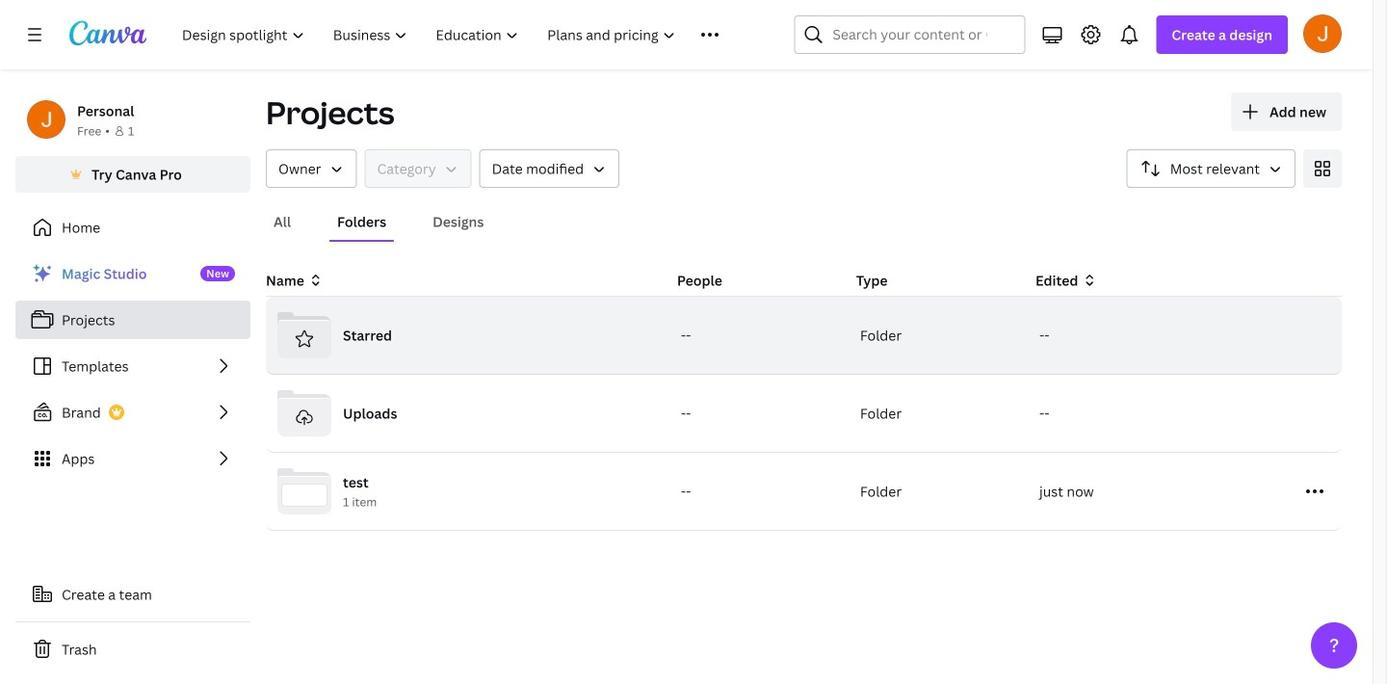 Task type: locate. For each thing, give the bounding box(es) containing it.
None search field
[[794, 15, 1026, 54]]

Owner button
[[266, 149, 357, 188]]

Category button
[[365, 149, 472, 188]]

top level navigation element
[[170, 15, 748, 54], [170, 15, 748, 54]]

jeremy miller image
[[1304, 14, 1342, 53]]

list
[[15, 254, 251, 478]]

Search search field
[[833, 16, 987, 53]]

Date modified button
[[480, 149, 620, 188]]



Task type: vqa. For each thing, say whether or not it's contained in the screenshot.
"Sustainable Development Goals"
no



